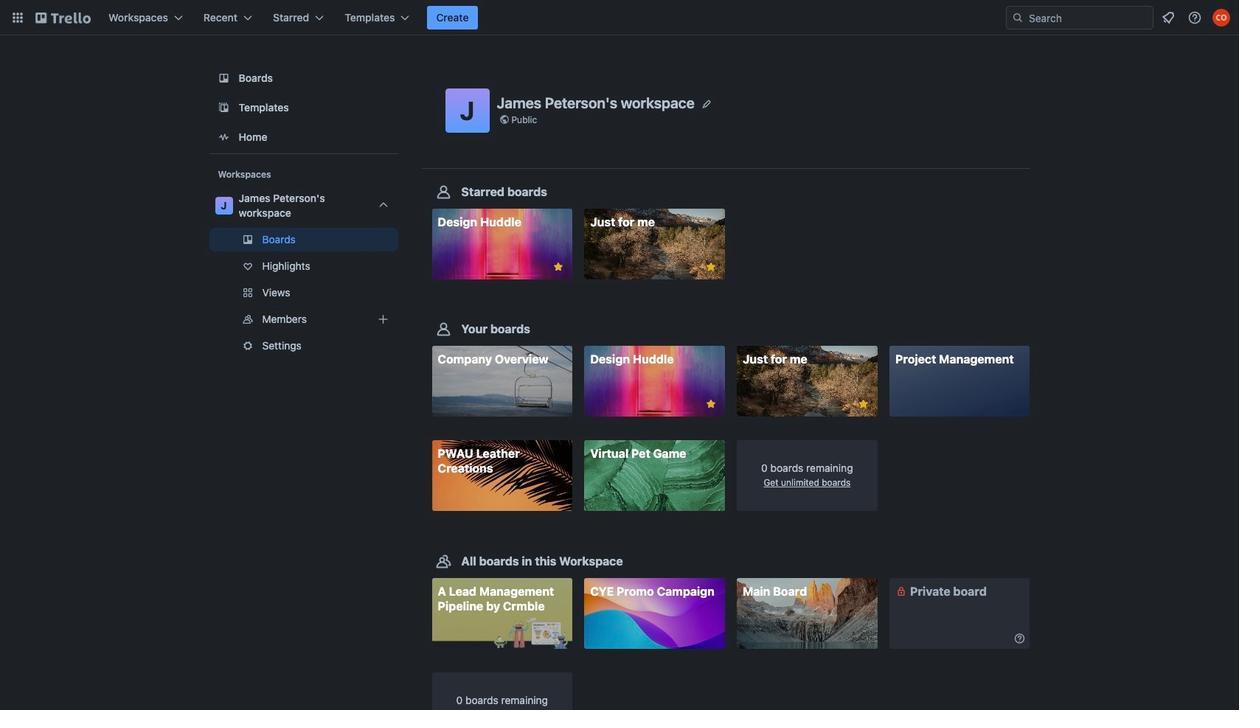 Task type: describe. For each thing, give the bounding box(es) containing it.
christina overa (christinaovera) image
[[1213, 9, 1231, 27]]

sm image
[[894, 584, 909, 599]]

Search field
[[1024, 7, 1154, 28]]

open information menu image
[[1188, 10, 1203, 25]]

add image
[[375, 311, 392, 328]]

board image
[[215, 69, 233, 87]]

0 notifications image
[[1160, 9, 1178, 27]]

home image
[[215, 128, 233, 146]]



Task type: vqa. For each thing, say whether or not it's contained in the screenshot.
left Get
no



Task type: locate. For each thing, give the bounding box(es) containing it.
primary element
[[0, 0, 1240, 35]]

template board image
[[215, 99, 233, 117]]

click to unstar this board. it will be removed from your starred list. image
[[552, 261, 565, 274], [705, 261, 718, 274], [705, 398, 718, 411], [857, 398, 871, 411]]

search image
[[1013, 12, 1024, 24]]

back to home image
[[35, 6, 91, 30]]

sm image
[[1013, 632, 1028, 646]]



